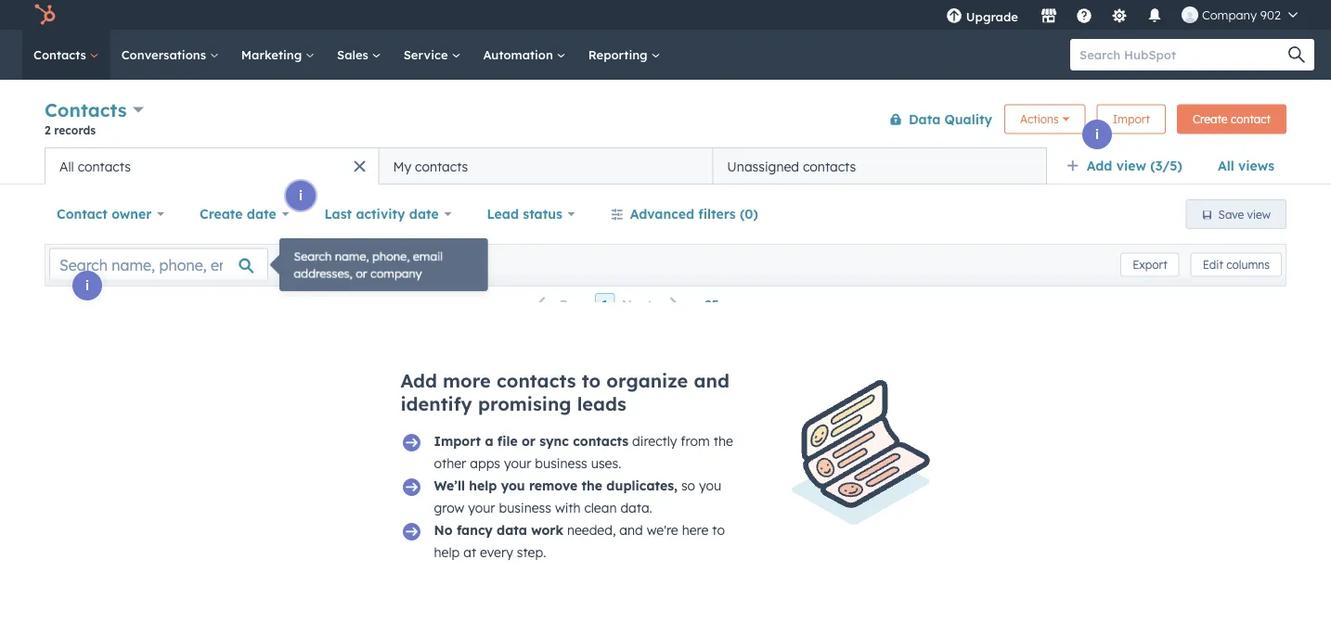 Task type: locate. For each thing, give the bounding box(es) containing it.
1 horizontal spatial the
[[714, 434, 733, 450]]

0 horizontal spatial you
[[501, 478, 525, 494]]

conversations
[[121, 47, 210, 62]]

all views
[[1218, 158, 1275, 174]]

1 vertical spatial i
[[299, 188, 303, 204]]

1 horizontal spatial add
[[1087, 158, 1113, 174]]

service
[[404, 47, 452, 62]]

902
[[1261, 7, 1281, 22]]

create left 'contact'
[[1193, 112, 1228, 126]]

1 horizontal spatial or
[[522, 434, 536, 450]]

import for import
[[1113, 112, 1150, 126]]

your up fancy
[[468, 500, 495, 517]]

your
[[504, 456, 532, 472], [468, 500, 495, 517]]

i button up 'add view (3/5)'
[[1083, 120, 1112, 149]]

1 horizontal spatial i
[[299, 188, 303, 204]]

0 vertical spatial i
[[1096, 126, 1099, 143]]

contacts inside button
[[78, 158, 131, 175]]

to left organize
[[582, 370, 601, 393]]

1 horizontal spatial create
[[1193, 112, 1228, 126]]

i button down contact
[[72, 271, 102, 301]]

create contact
[[1193, 112, 1271, 126]]

data
[[497, 523, 527, 539]]

to right here
[[712, 523, 725, 539]]

or inside "search name, phone, email addresses, or company"
[[358, 266, 370, 282]]

unassigned contacts
[[727, 158, 856, 175]]

the right from
[[714, 434, 733, 450]]

create contact button
[[1177, 104, 1287, 134]]

all down 2 records
[[59, 158, 74, 175]]

you left remove
[[501, 478, 525, 494]]

and up from
[[694, 370, 730, 393]]

1 date from the left
[[247, 206, 276, 222]]

1 horizontal spatial import
[[1113, 112, 1150, 126]]

view
[[1117, 158, 1147, 174], [1248, 208, 1271, 221]]

1 horizontal spatial your
[[504, 456, 532, 472]]

add left more
[[401, 370, 437, 393]]

and
[[694, 370, 730, 393], [620, 523, 643, 539]]

0 vertical spatial business
[[535, 456, 588, 472]]

contacts
[[33, 47, 90, 62], [45, 98, 127, 122]]

1 vertical spatial help
[[434, 545, 460, 561]]

0 horizontal spatial help
[[434, 545, 460, 561]]

(3/5)
[[1151, 158, 1183, 174]]

here
[[682, 523, 709, 539]]

create down all contacts button
[[200, 206, 243, 222]]

0 vertical spatial contacts
[[33, 47, 90, 62]]

all inside button
[[59, 158, 74, 175]]

or right the file
[[522, 434, 536, 450]]

2 all from the left
[[59, 158, 74, 175]]

1 vertical spatial import
[[434, 434, 481, 450]]

1 horizontal spatial i button
[[286, 181, 316, 211]]

i up add view (3/5) popup button
[[1096, 126, 1099, 143]]

import for import a file or sync contacts
[[434, 434, 481, 450]]

1 vertical spatial and
[[620, 523, 643, 539]]

save view button
[[1186, 200, 1287, 229]]

add more contacts to organize and identify promising leads
[[401, 370, 730, 416]]

contacts down records
[[78, 158, 131, 175]]

1 vertical spatial or
[[522, 434, 536, 450]]

so
[[681, 478, 696, 494]]

0 horizontal spatial and
[[620, 523, 643, 539]]

1 horizontal spatial and
[[694, 370, 730, 393]]

hubspot link
[[22, 4, 70, 26]]

business
[[535, 456, 588, 472], [499, 500, 552, 517]]

apps
[[470, 456, 501, 472]]

view left (3/5)
[[1117, 158, 1147, 174]]

help
[[469, 478, 497, 494], [434, 545, 460, 561]]

contacts inside popup button
[[45, 98, 127, 122]]

help down the "no"
[[434, 545, 460, 561]]

create date button
[[188, 196, 301, 233]]

0 horizontal spatial or
[[358, 266, 370, 282]]

import
[[1113, 112, 1150, 126], [434, 434, 481, 450]]

you
[[501, 478, 525, 494], [699, 478, 722, 494]]

1 horizontal spatial view
[[1248, 208, 1271, 221]]

Search name, phone, email addresses, or company search field
[[49, 248, 268, 282]]

company
[[374, 266, 427, 282]]

import inside button
[[1113, 112, 1150, 126]]

0 vertical spatial your
[[504, 456, 532, 472]]

all
[[1218, 158, 1235, 174], [59, 158, 74, 175]]

reporting link
[[577, 30, 672, 80]]

add view (3/5)
[[1087, 158, 1183, 174]]

menu
[[935, 0, 1309, 37]]

more
[[443, 370, 491, 393]]

2 horizontal spatial i button
[[1083, 120, 1112, 149]]

contacts up import a file or sync contacts
[[497, 370, 576, 393]]

to
[[582, 370, 601, 393], [712, 523, 725, 539]]

to inside needed, and we're here to help at every step.
[[712, 523, 725, 539]]

your down the file
[[504, 456, 532, 472]]

business up data
[[499, 500, 552, 517]]

0 vertical spatial the
[[714, 434, 733, 450]]

and inside "add more contacts to organize and identify promising leads"
[[694, 370, 730, 393]]

1 vertical spatial business
[[499, 500, 552, 517]]

help down apps
[[469, 478, 497, 494]]

contact owner button
[[45, 196, 176, 233]]

0 vertical spatial import
[[1113, 112, 1150, 126]]

2 you from the left
[[699, 478, 722, 494]]

add for add view (3/5)
[[1087, 158, 1113, 174]]

add inside "add more contacts to organize and identify promising leads"
[[401, 370, 437, 393]]

1 horizontal spatial you
[[699, 478, 722, 494]]

0 horizontal spatial import
[[434, 434, 481, 450]]

2 horizontal spatial i
[[1096, 126, 1099, 143]]

hubspot image
[[33, 4, 56, 26]]

records
[[54, 123, 96, 137]]

2 vertical spatial i
[[85, 278, 89, 294]]

advanced filters (0) button
[[599, 196, 771, 233]]

0 vertical spatial to
[[582, 370, 601, 393]]

i button left last
[[286, 181, 316, 211]]

you inside so you grow your business with clean data.
[[699, 478, 722, 494]]

contacts right my
[[415, 158, 468, 175]]

last activity date
[[324, 206, 439, 222]]

import up other
[[434, 434, 481, 450]]

2 vertical spatial i button
[[72, 271, 102, 301]]

the up "clean"
[[582, 478, 603, 494]]

contacts right 'unassigned'
[[803, 158, 856, 175]]

marketing
[[241, 47, 306, 62]]

all for all views
[[1218, 158, 1235, 174]]

duplicates,
[[607, 478, 678, 494]]

promising
[[478, 393, 572, 416]]

contacts inside "add more contacts to organize and identify promising leads"
[[497, 370, 576, 393]]

all views link
[[1206, 148, 1287, 185]]

1 vertical spatial create
[[200, 206, 243, 222]]

and down data.
[[620, 523, 643, 539]]

1 all from the left
[[1218, 158, 1235, 174]]

help inside needed, and we're here to help at every step.
[[434, 545, 460, 561]]

add view (3/5) button
[[1055, 148, 1206, 185]]

1 vertical spatial to
[[712, 523, 725, 539]]

i for leftmost i button
[[85, 278, 89, 294]]

help button
[[1069, 0, 1100, 30]]

1 you from the left
[[501, 478, 525, 494]]

the
[[714, 434, 733, 450], [582, 478, 603, 494]]

sync
[[540, 434, 569, 450]]

clean
[[585, 500, 617, 517]]

0 horizontal spatial to
[[582, 370, 601, 393]]

0 horizontal spatial date
[[247, 206, 276, 222]]

directly
[[632, 434, 677, 450]]

view right save
[[1248, 208, 1271, 221]]

0 vertical spatial create
[[1193, 112, 1228, 126]]

1 vertical spatial the
[[582, 478, 603, 494]]

contact
[[1231, 112, 1271, 126]]

0 horizontal spatial i
[[85, 278, 89, 294]]

create inside "create contact" button
[[1193, 112, 1228, 126]]

no
[[434, 523, 453, 539]]

view inside popup button
[[1117, 158, 1147, 174]]

contacts for all contacts
[[78, 158, 131, 175]]

to inside "add more contacts to organize and identify promising leads"
[[582, 370, 601, 393]]

columns
[[1227, 258, 1270, 272]]

create inside create date popup button
[[200, 206, 243, 222]]

email
[[417, 248, 449, 264]]

all contacts
[[59, 158, 131, 175]]

0 vertical spatial help
[[469, 478, 497, 494]]

2 date from the left
[[409, 206, 439, 222]]

date up email
[[409, 206, 439, 222]]

add for add more contacts to organize and identify promising leads
[[401, 370, 437, 393]]

view inside button
[[1248, 208, 1271, 221]]

0 horizontal spatial your
[[468, 500, 495, 517]]

company
[[1202, 7, 1257, 22]]

1 vertical spatial add
[[401, 370, 437, 393]]

0 horizontal spatial the
[[582, 478, 603, 494]]

last
[[324, 206, 352, 222]]

contacts for my contacts
[[415, 158, 468, 175]]

add
[[1087, 158, 1113, 174], [401, 370, 437, 393]]

you right so
[[699, 478, 722, 494]]

1 horizontal spatial date
[[409, 206, 439, 222]]

search name, phone, email addresses, or company tooltip
[[279, 238, 495, 292]]

business inside so you grow your business with clean data.
[[499, 500, 552, 517]]

i down contact
[[85, 278, 89, 294]]

0 vertical spatial or
[[358, 266, 370, 282]]

contacts up uses.
[[573, 434, 629, 450]]

contacts down hubspot link on the top left of the page
[[33, 47, 90, 62]]

date down all contacts button
[[247, 206, 276, 222]]

last activity date button
[[312, 196, 464, 233]]

business up we'll help you remove the duplicates,
[[535, 456, 588, 472]]

business inside directly from the other apps your business uses.
[[535, 456, 588, 472]]

add down import button
[[1087, 158, 1113, 174]]

other
[[434, 456, 466, 472]]

organize
[[607, 370, 688, 393]]

my contacts
[[393, 158, 468, 175]]

0 horizontal spatial create
[[200, 206, 243, 222]]

create
[[1193, 112, 1228, 126], [200, 206, 243, 222]]

2 records
[[45, 123, 96, 137]]

0 vertical spatial and
[[694, 370, 730, 393]]

1 horizontal spatial all
[[1218, 158, 1235, 174]]

settings link
[[1100, 0, 1139, 30]]

i up search
[[299, 188, 303, 204]]

all left views
[[1218, 158, 1235, 174]]

0 horizontal spatial view
[[1117, 158, 1147, 174]]

notifications button
[[1139, 0, 1171, 30]]

edit
[[1203, 258, 1224, 272]]

add inside popup button
[[1087, 158, 1113, 174]]

1 vertical spatial your
[[468, 500, 495, 517]]

contacts up records
[[45, 98, 127, 122]]

uses.
[[591, 456, 622, 472]]

create date
[[200, 206, 276, 222]]

leads
[[577, 393, 627, 416]]

0 vertical spatial view
[[1117, 158, 1147, 174]]

lead status button
[[475, 196, 587, 233]]

advanced
[[630, 206, 695, 222]]

remove
[[529, 478, 578, 494]]

or down name,
[[358, 266, 370, 282]]

0 horizontal spatial all
[[59, 158, 74, 175]]

work
[[531, 523, 564, 539]]

1 vertical spatial view
[[1248, 208, 1271, 221]]

0 vertical spatial add
[[1087, 158, 1113, 174]]

automation
[[483, 47, 557, 62]]

import up 'add view (3/5)'
[[1113, 112, 1150, 126]]

contact owner
[[57, 206, 152, 222]]

1 horizontal spatial to
[[712, 523, 725, 539]]

0 horizontal spatial add
[[401, 370, 437, 393]]

1 vertical spatial contacts
[[45, 98, 127, 122]]



Task type: describe. For each thing, give the bounding box(es) containing it.
unassigned contacts button
[[713, 148, 1047, 185]]

edit columns button
[[1191, 253, 1282, 277]]

lead
[[487, 206, 519, 222]]

owner
[[112, 206, 152, 222]]

prev button
[[524, 294, 595, 318]]

no fancy data work
[[434, 523, 564, 539]]

page
[[749, 297, 782, 313]]

next button
[[615, 294, 693, 318]]

from
[[681, 434, 710, 450]]

upgrade
[[966, 9, 1019, 24]]

all contacts button
[[45, 148, 379, 185]]

1 horizontal spatial help
[[469, 478, 497, 494]]

search button
[[1280, 39, 1315, 71]]

we're
[[647, 523, 679, 539]]

data.
[[621, 500, 653, 517]]

grow
[[434, 500, 464, 517]]

data
[[909, 111, 941, 127]]

my
[[393, 158, 411, 175]]

i for i button to the middle
[[299, 188, 303, 204]]

view for save
[[1248, 208, 1271, 221]]

we'll help you remove the duplicates,
[[434, 478, 678, 494]]

25 per page
[[705, 297, 782, 313]]

needed,
[[567, 523, 616, 539]]

marketing link
[[230, 30, 326, 80]]

save
[[1219, 208, 1244, 221]]

25 per page button
[[693, 287, 807, 324]]

25
[[705, 297, 719, 313]]

create for create contact
[[1193, 112, 1228, 126]]

export button
[[1121, 253, 1180, 277]]

view for add
[[1117, 158, 1147, 174]]

and inside needed, and we're here to help at every step.
[[620, 523, 643, 539]]

phone,
[[375, 248, 414, 264]]

so you grow your business with clean data.
[[434, 478, 722, 517]]

all for all contacts
[[59, 158, 74, 175]]

save view
[[1219, 208, 1271, 221]]

a
[[485, 434, 494, 450]]

next
[[622, 297, 653, 314]]

company 902 button
[[1171, 0, 1309, 30]]

1 vertical spatial i button
[[286, 181, 316, 211]]

unassigned
[[727, 158, 800, 175]]

with
[[555, 500, 581, 517]]

reporting
[[588, 47, 651, 62]]

fancy
[[457, 523, 493, 539]]

2
[[45, 123, 51, 137]]

at
[[464, 545, 476, 561]]

menu containing company 902
[[935, 0, 1309, 37]]

settings image
[[1111, 8, 1128, 25]]

mateo roberts image
[[1182, 6, 1199, 23]]

notifications image
[[1147, 8, 1163, 25]]

step.
[[517, 545, 546, 561]]

create for create date
[[200, 206, 243, 222]]

help image
[[1076, 8, 1093, 25]]

marketplaces button
[[1030, 0, 1069, 30]]

quality
[[945, 111, 993, 127]]

my contacts button
[[379, 148, 713, 185]]

0 horizontal spatial i button
[[72, 271, 102, 301]]

company 902
[[1202, 7, 1281, 22]]

i for the topmost i button
[[1096, 126, 1099, 143]]

we'll
[[434, 478, 465, 494]]

contacts link
[[22, 30, 110, 80]]

contact
[[57, 206, 108, 222]]

name,
[[337, 248, 372, 264]]

service link
[[392, 30, 472, 80]]

contacts banner
[[45, 95, 1287, 148]]

0 vertical spatial i button
[[1083, 120, 1112, 149]]

status
[[523, 206, 563, 222]]

filters
[[699, 206, 736, 222]]

data quality
[[909, 111, 993, 127]]

search name, phone, email addresses, or company
[[294, 248, 449, 282]]

file
[[498, 434, 518, 450]]

addresses,
[[294, 266, 355, 282]]

views
[[1239, 158, 1275, 174]]

search image
[[1289, 46, 1306, 63]]

marketplaces image
[[1041, 8, 1058, 25]]

edit columns
[[1203, 258, 1270, 272]]

prev
[[560, 297, 589, 314]]

contacts for unassigned contacts
[[803, 158, 856, 175]]

actions button
[[1005, 104, 1086, 134]]

sales
[[337, 47, 372, 62]]

upgrade image
[[946, 8, 963, 25]]

your inside so you grow your business with clean data.
[[468, 500, 495, 517]]

per
[[723, 297, 745, 313]]

the inside directly from the other apps your business uses.
[[714, 434, 733, 450]]

contacts button
[[45, 97, 144, 123]]

your inside directly from the other apps your business uses.
[[504, 456, 532, 472]]

conversations link
[[110, 30, 230, 80]]

actions
[[1021, 112, 1059, 126]]

every
[[480, 545, 513, 561]]

data quality button
[[877, 101, 994, 138]]

Search HubSpot search field
[[1071, 39, 1298, 71]]

lead status
[[487, 206, 563, 222]]

pagination navigation
[[524, 293, 693, 318]]

directly from the other apps your business uses.
[[434, 434, 733, 472]]

import button
[[1097, 104, 1166, 134]]

search
[[294, 248, 334, 264]]



Task type: vqa. For each thing, say whether or not it's contained in the screenshot.
view corresponding to Add
yes



